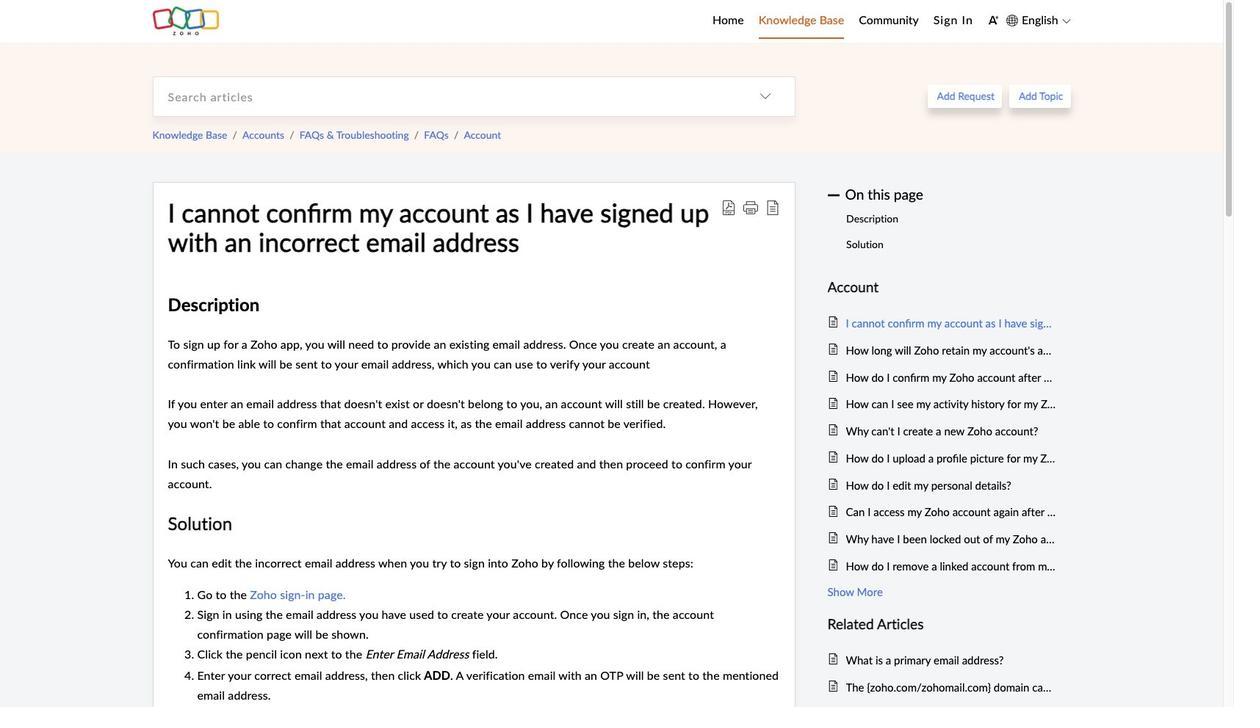 Task type: locate. For each thing, give the bounding box(es) containing it.
choose languages element
[[1007, 11, 1071, 30]]

1 heading from the top
[[828, 276, 1057, 299]]

download as pdf image
[[721, 200, 736, 215]]

user preference image
[[988, 15, 999, 26]]

choose category image
[[760, 91, 771, 102]]

2 heading from the top
[[828, 613, 1057, 636]]

1 vertical spatial heading
[[828, 613, 1057, 636]]

0 vertical spatial heading
[[828, 276, 1057, 299]]

heading
[[828, 276, 1057, 299], [828, 613, 1057, 636]]

reader view image
[[766, 200, 780, 215]]



Task type: describe. For each thing, give the bounding box(es) containing it.
choose category element
[[736, 77, 795, 116]]

Search articles field
[[153, 77, 736, 116]]

user preference element
[[988, 10, 999, 32]]



